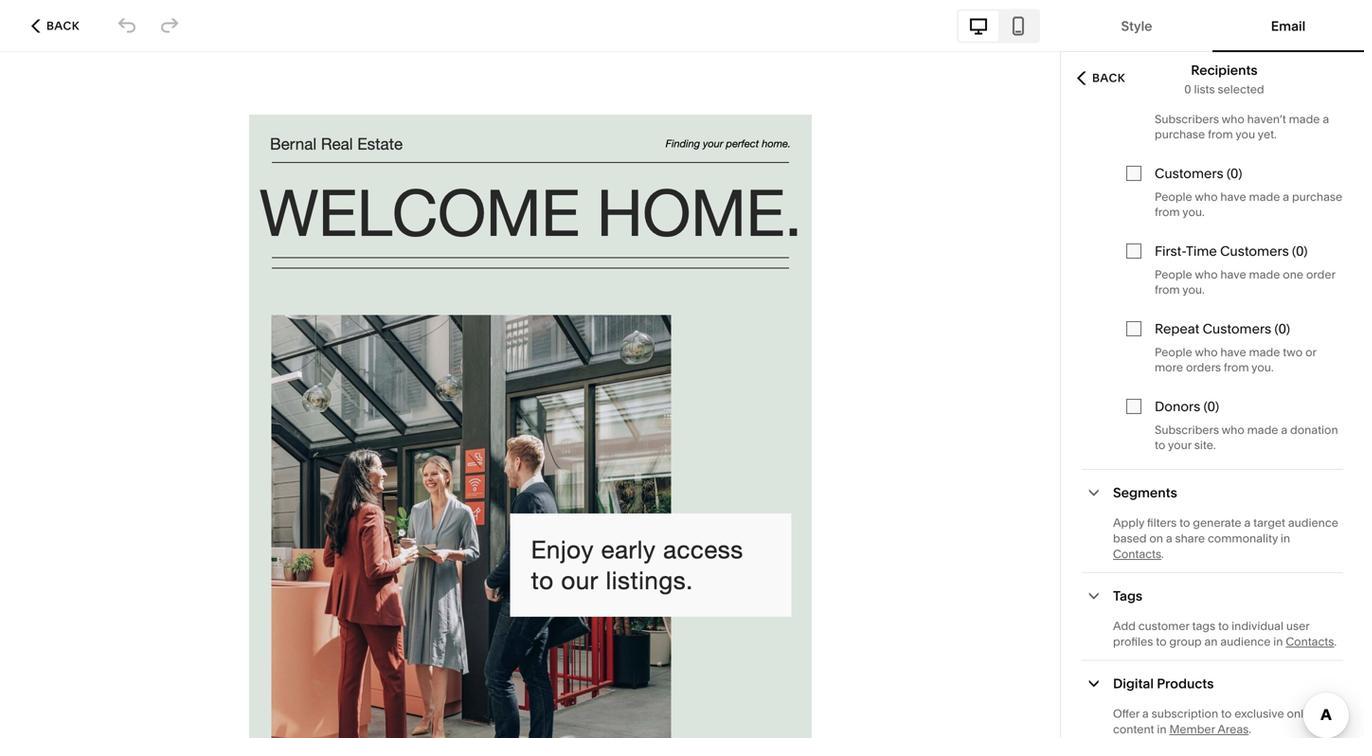 Task type: locate. For each thing, give the bounding box(es) containing it.
in inside "apply filters to generate a target audience based on a share commonality in contacts ."
[[1281, 532, 1291, 545]]

to inside "apply filters to generate a target audience based on a share commonality in contacts ."
[[1180, 516, 1190, 530]]

made inside people who have made a purchase from you.
[[1249, 190, 1281, 204]]

back for the leftmost back button
[[46, 19, 80, 33]]

to down donors
[[1155, 438, 1166, 452]]

your left perfect
[[703, 137, 723, 150]]

site.
[[1195, 438, 1216, 452]]

style
[[1121, 18, 1153, 34]]

customers
[[1155, 165, 1224, 181], [1221, 243, 1289, 259], [1203, 321, 1272, 337]]

1 vertical spatial people
[[1155, 268, 1193, 281]]

people who have made a purchase from you.
[[1155, 190, 1343, 219]]

digital products
[[1113, 675, 1214, 691]]

0 vertical spatial purchase
[[1155, 127, 1205, 141]]

0 vertical spatial your
[[703, 137, 723, 150]]

made for (0)
[[1249, 190, 1281, 204]]

segments
[[1113, 484, 1178, 501]]

your
[[703, 137, 723, 150], [1168, 438, 1192, 452]]

0 vertical spatial back button
[[26, 5, 85, 47]]

0
[[1185, 82, 1192, 96]]

customers up people who have made two or more orders from you.
[[1203, 321, 1272, 337]]

0 vertical spatial back
[[46, 19, 80, 33]]

access
[[663, 535, 743, 564]]

(0) for customers (0)
[[1227, 165, 1243, 181]]

made left two
[[1249, 345, 1281, 359]]

0 horizontal spatial .
[[1162, 547, 1164, 561]]

2 subscribers from the top
[[1155, 423, 1219, 437]]

a right the offer
[[1143, 707, 1149, 721]]

in inside add customer tags to individual user profiles to group an audience in
[[1274, 635, 1283, 649]]

0 vertical spatial have
[[1221, 190, 1247, 204]]

1 horizontal spatial tab list
[[1061, 0, 1364, 52]]

time
[[1186, 243, 1217, 259]]

who inside the subscribers who made a donation to your site.
[[1222, 423, 1245, 437]]

have down repeat customers (0)
[[1221, 345, 1247, 359]]

purchase down "leads"
[[1155, 127, 1205, 141]]

in
[[1281, 532, 1291, 545], [1274, 635, 1283, 649], [1157, 722, 1167, 736]]

haven't
[[1248, 112, 1287, 126]]

subscribers down donors (0)
[[1155, 423, 1219, 437]]

contacts link
[[1113, 547, 1162, 561], [1286, 635, 1334, 649]]

from down first-
[[1155, 283, 1180, 297]]

1 vertical spatial in
[[1274, 635, 1283, 649]]

home.
[[762, 137, 791, 150]]

you. down repeat customers (0)
[[1252, 361, 1274, 374]]

people down customers (0)
[[1155, 190, 1193, 204]]

selected
[[1218, 82, 1265, 96]]

contacts down the user
[[1286, 635, 1334, 649]]

0 horizontal spatial 3tzcm image
[[117, 16, 137, 36]]

made inside the leads (0) subscribers who haven't made a purchase from you yet.
[[1289, 112, 1320, 126]]

tab list
[[1061, 0, 1364, 52], [959, 11, 1039, 41]]

in down individual
[[1274, 635, 1283, 649]]

1 vertical spatial contacts link
[[1286, 635, 1334, 649]]

2 people from the top
[[1155, 268, 1193, 281]]

1 vertical spatial have
[[1221, 268, 1247, 281]]

from up first-
[[1155, 205, 1180, 219]]

3tzcm image
[[117, 16, 137, 36], [159, 16, 180, 36]]

1 vertical spatial you.
[[1183, 283, 1205, 297]]

target
[[1254, 516, 1286, 530]]

1 vertical spatial back button
[[1072, 57, 1131, 99]]

email button
[[1219, 0, 1359, 52]]

from right orders
[[1224, 361, 1249, 374]]

1 vertical spatial subscribers
[[1155, 423, 1219, 437]]

digital products button
[[1080, 661, 1344, 706]]

1 3tzcm image from the left
[[117, 16, 137, 36]]

made down yet.
[[1249, 190, 1281, 204]]

products
[[1157, 675, 1214, 691]]

our
[[561, 566, 599, 595]]

made for customers
[[1249, 345, 1281, 359]]

to
[[1155, 438, 1166, 452], [1180, 516, 1190, 530], [531, 566, 554, 595], [1219, 619, 1229, 633], [1156, 635, 1167, 649], [1221, 707, 1232, 721]]

0 vertical spatial audience
[[1289, 516, 1339, 530]]

1 vertical spatial back
[[1093, 71, 1126, 85]]

in down subscription
[[1157, 722, 1167, 736]]

1 horizontal spatial your
[[1168, 438, 1192, 452]]

made inside people who have made two or more orders from you.
[[1249, 345, 1281, 359]]

purchase
[[1155, 127, 1205, 141], [1292, 190, 1343, 204]]

group
[[1170, 635, 1202, 649]]

segments button
[[1080, 470, 1344, 515]]

repeat customers (0)
[[1155, 321, 1291, 337]]

0 vertical spatial contacts link
[[1113, 547, 1162, 561]]

1 vertical spatial audience
[[1221, 635, 1271, 649]]

you. inside people who have made a purchase from you.
[[1183, 205, 1205, 219]]

(0) up the one
[[1292, 243, 1308, 259]]

who
[[1222, 112, 1245, 126], [1195, 190, 1218, 204], [1195, 268, 1218, 281], [1195, 345, 1218, 359], [1222, 423, 1245, 437]]

you. down time
[[1183, 283, 1205, 297]]

to right tags
[[1219, 619, 1229, 633]]

3 have from the top
[[1221, 345, 1247, 359]]

1 have from the top
[[1221, 190, 1247, 204]]

donors
[[1155, 398, 1201, 415]]

you. inside people who have made two or more orders from you.
[[1252, 361, 1274, 374]]

based
[[1113, 532, 1147, 545]]

on
[[1150, 532, 1164, 545]]

people down first-
[[1155, 268, 1193, 281]]

0 vertical spatial in
[[1281, 532, 1291, 545]]

from inside people who have made one order from you.
[[1155, 283, 1180, 297]]

offer a subscription to exclusive online content in
[[1113, 707, 1320, 736]]

people for first-
[[1155, 268, 1193, 281]]

0 vertical spatial .
[[1162, 547, 1164, 561]]

made left donation
[[1248, 423, 1279, 437]]

3 people from the top
[[1155, 345, 1193, 359]]

contacts link down the user
[[1286, 635, 1334, 649]]

1 horizontal spatial purchase
[[1292, 190, 1343, 204]]

lists
[[1194, 82, 1215, 96]]

who up you
[[1222, 112, 1245, 126]]

people inside people who have made one order from you.
[[1155, 268, 1193, 281]]

a inside the leads (0) subscribers who haven't made a purchase from you yet.
[[1323, 112, 1330, 126]]

2 vertical spatial you.
[[1252, 361, 1274, 374]]

(0)
[[1196, 88, 1212, 104], [1227, 165, 1243, 181], [1292, 243, 1308, 259], [1275, 321, 1291, 337], [1204, 398, 1219, 415]]

member areas link
[[1170, 722, 1249, 736]]

0 horizontal spatial purchase
[[1155, 127, 1205, 141]]

or
[[1306, 345, 1317, 359]]

have down customers (0)
[[1221, 190, 1247, 204]]

from
[[1208, 127, 1233, 141], [1155, 205, 1180, 219], [1155, 283, 1180, 297], [1224, 361, 1249, 374]]

0 vertical spatial contacts
[[1113, 547, 1162, 561]]

a left donation
[[1281, 423, 1288, 437]]

0 vertical spatial people
[[1155, 190, 1193, 204]]

made left the one
[[1249, 268, 1281, 281]]

2 vertical spatial customers
[[1203, 321, 1272, 337]]

a inside people who have made a purchase from you.
[[1283, 190, 1290, 204]]

contacts link down based
[[1113, 547, 1162, 561]]

in down target
[[1281, 532, 1291, 545]]

apply filters to generate a target audience based on a share commonality in contacts .
[[1113, 516, 1339, 561]]

made inside the subscribers who made a donation to your site.
[[1248, 423, 1279, 437]]

0 horizontal spatial your
[[703, 137, 723, 150]]

estate
[[357, 134, 403, 153]]

donation
[[1291, 423, 1339, 437]]

1 vertical spatial contacts
[[1286, 635, 1334, 649]]

people who have made two or more orders from you.
[[1155, 345, 1317, 374]]

1 subscribers from the top
[[1155, 112, 1219, 126]]

who down time
[[1195, 268, 1218, 281]]

from left you
[[1208, 127, 1233, 141]]

contacts
[[1113, 547, 1162, 561], [1286, 635, 1334, 649]]

you. inside people who have made one order from you.
[[1183, 283, 1205, 297]]

donors (0)
[[1155, 398, 1219, 415]]

(0) right donors
[[1204, 398, 1219, 415]]

1 horizontal spatial back button
[[1072, 57, 1131, 99]]

a
[[1323, 112, 1330, 126], [1283, 190, 1290, 204], [1281, 423, 1288, 437], [1245, 516, 1251, 530], [1166, 532, 1173, 545], [1143, 707, 1149, 721]]

1 horizontal spatial 3tzcm image
[[159, 16, 180, 36]]

have inside people who have made one order from you.
[[1221, 268, 1247, 281]]

back
[[46, 19, 80, 33], [1093, 71, 1126, 85]]

tags
[[1113, 588, 1143, 604]]

generate
[[1193, 516, 1242, 530]]

people up more
[[1155, 345, 1193, 359]]

2 have from the top
[[1221, 268, 1247, 281]]

1 horizontal spatial .
[[1249, 722, 1252, 736]]

enjoy
[[531, 535, 594, 564]]

customers up people who have made a purchase from you.
[[1155, 165, 1224, 181]]

who down customers (0)
[[1195, 190, 1218, 204]]

you. down customers (0)
[[1183, 205, 1205, 219]]

(0) up two
[[1275, 321, 1291, 337]]

orders
[[1186, 361, 1221, 374]]

2 vertical spatial have
[[1221, 345, 1247, 359]]

to inside offer a subscription to exclusive online content in
[[1221, 707, 1232, 721]]

(0) right 0
[[1196, 88, 1212, 104]]

a up first-time customers (0)
[[1283, 190, 1290, 204]]

a inside the subscribers who made a donation to your site.
[[1281, 423, 1288, 437]]

0 horizontal spatial back button
[[26, 5, 85, 47]]

0 horizontal spatial back
[[46, 19, 80, 33]]

finding your perfect home.
[[666, 137, 791, 150]]

apply
[[1113, 516, 1145, 530]]

you.
[[1183, 205, 1205, 219], [1183, 283, 1205, 297], [1252, 361, 1274, 374]]

have down first-time customers (0)
[[1221, 268, 1247, 281]]

region
[[1113, 75, 1344, 463]]

to up areas
[[1221, 707, 1232, 721]]

subscribers down "leads"
[[1155, 112, 1219, 126]]

bernal real estate
[[270, 134, 403, 153]]

2 vertical spatial in
[[1157, 722, 1167, 736]]

subscribers
[[1155, 112, 1219, 126], [1155, 423, 1219, 437]]

have inside people who have made a purchase from you.
[[1221, 190, 1247, 204]]

have
[[1221, 190, 1247, 204], [1221, 268, 1247, 281], [1221, 345, 1247, 359]]

purchase up order
[[1292, 190, 1343, 204]]

audience right target
[[1289, 516, 1339, 530]]

(0) for donors (0)
[[1204, 398, 1219, 415]]

areas
[[1218, 722, 1249, 736]]

a inside offer a subscription to exclusive online content in
[[1143, 707, 1149, 721]]

region containing leads (0)
[[1113, 75, 1344, 463]]

who up segments dropdown button
[[1222, 423, 1245, 437]]

audience
[[1289, 516, 1339, 530], [1221, 635, 1271, 649]]

a right haven't
[[1323, 112, 1330, 126]]

purchase inside people who have made a purchase from you.
[[1292, 190, 1343, 204]]

to up 'share'
[[1180, 516, 1190, 530]]

0 horizontal spatial audience
[[1221, 635, 1271, 649]]

1 vertical spatial your
[[1168, 438, 1192, 452]]

0 vertical spatial you.
[[1183, 205, 1205, 219]]

customers up people who have made one order from you.
[[1221, 243, 1289, 259]]

people
[[1155, 190, 1193, 204], [1155, 268, 1193, 281], [1155, 345, 1193, 359]]

people inside people who have made two or more orders from you.
[[1155, 345, 1193, 359]]

1 horizontal spatial contacts link
[[1286, 635, 1334, 649]]

1 horizontal spatial audience
[[1289, 516, 1339, 530]]

first-time customers (0)
[[1155, 243, 1308, 259]]

back button
[[26, 5, 85, 47], [1072, 57, 1131, 99]]

people inside people who have made a purchase from you.
[[1155, 190, 1193, 204]]

tags button
[[1080, 573, 1344, 618]]

.
[[1162, 547, 1164, 561], [1334, 635, 1337, 649], [1249, 722, 1252, 736]]

1 horizontal spatial back
[[1093, 71, 1126, 85]]

who inside people who have made a purchase from you.
[[1195, 190, 1218, 204]]

who inside people who have made one order from you.
[[1195, 268, 1218, 281]]

real
[[321, 134, 353, 153]]

contacts down based
[[1113, 547, 1162, 561]]

0 horizontal spatial contacts
[[1113, 547, 1162, 561]]

0 vertical spatial customers
[[1155, 165, 1224, 181]]

0 horizontal spatial contacts link
[[1113, 547, 1162, 561]]

audience inside add customer tags to individual user profiles to group an audience in
[[1221, 635, 1271, 649]]

2 horizontal spatial .
[[1334, 635, 1337, 649]]

to down 'enjoy'
[[531, 566, 554, 595]]

email
[[1271, 18, 1306, 34]]

audience down individual
[[1221, 635, 1271, 649]]

made right haven't
[[1289, 112, 1320, 126]]

1 people from the top
[[1155, 190, 1193, 204]]

2 vertical spatial .
[[1249, 722, 1252, 736]]

have inside people who have made two or more orders from you.
[[1221, 345, 1247, 359]]

1 vertical spatial purchase
[[1292, 190, 1343, 204]]

two
[[1283, 345, 1303, 359]]

who inside people who have made two or more orders from you.
[[1195, 345, 1218, 359]]

0 vertical spatial subscribers
[[1155, 112, 1219, 126]]

made
[[1289, 112, 1320, 126], [1249, 190, 1281, 204], [1249, 268, 1281, 281], [1249, 345, 1281, 359], [1248, 423, 1279, 437]]

(0) up people who have made a purchase from you.
[[1227, 165, 1243, 181]]

made inside people who have made one order from you.
[[1249, 268, 1281, 281]]

your left site.
[[1168, 438, 1192, 452]]

(0) inside the leads (0) subscribers who haven't made a purchase from you yet.
[[1196, 88, 1212, 104]]

2 vertical spatial people
[[1155, 345, 1193, 359]]

who up orders
[[1195, 345, 1218, 359]]



Task type: describe. For each thing, give the bounding box(es) containing it.
commonality
[[1208, 532, 1278, 545]]

tags
[[1193, 619, 1216, 633]]

to inside the subscribers who made a donation to your site.
[[1155, 438, 1166, 452]]

subscribers who made a donation to your site.
[[1155, 423, 1339, 452]]

digital
[[1113, 675, 1154, 691]]

welcome
[[259, 175, 580, 249]]

from inside people who have made a purchase from you.
[[1155, 205, 1180, 219]]

to down customer
[[1156, 635, 1167, 649]]

individual
[[1232, 619, 1284, 633]]

early
[[601, 535, 656, 564]]

a right on
[[1166, 532, 1173, 545]]

made for time
[[1249, 268, 1281, 281]]

user
[[1287, 619, 1310, 633]]

member areas .
[[1170, 722, 1252, 736]]

subscription
[[1152, 707, 1219, 721]]

listings.
[[606, 566, 693, 595]]

filters
[[1147, 516, 1177, 530]]

finding
[[666, 137, 700, 150]]

to inside the enjoy early access to our listings.
[[531, 566, 554, 595]]

people for customers
[[1155, 190, 1193, 204]]

2 3tzcm image from the left
[[159, 16, 180, 36]]

you. for customers
[[1183, 205, 1205, 219]]

order
[[1307, 268, 1336, 281]]

tab list containing style
[[1061, 0, 1364, 52]]

offer
[[1113, 707, 1140, 721]]

contacts link for tags
[[1286, 635, 1334, 649]]

who for repeat
[[1195, 345, 1218, 359]]

recipients
[[1191, 62, 1258, 78]]

in inside offer a subscription to exclusive online content in
[[1157, 722, 1167, 736]]

people for repeat
[[1155, 345, 1193, 359]]

(0) for leads (0) subscribers who haven't made a purchase from you yet.
[[1196, 88, 1212, 104]]

back for the rightmost back button
[[1093, 71, 1126, 85]]

from inside the leads (0) subscribers who haven't made a purchase from you yet.
[[1208, 127, 1233, 141]]

. inside "apply filters to generate a target audience based on a share commonality in contacts ."
[[1162, 547, 1164, 561]]

who for customers
[[1195, 190, 1218, 204]]

add customer tags to individual user profiles to group an audience in
[[1113, 619, 1310, 649]]

your inside the subscribers who made a donation to your site.
[[1168, 438, 1192, 452]]

who inside the leads (0) subscribers who haven't made a purchase from you yet.
[[1222, 112, 1245, 126]]

exclusive
[[1235, 707, 1285, 721]]

member
[[1170, 722, 1215, 736]]

contacts inside "apply filters to generate a target audience based on a share commonality in contacts ."
[[1113, 547, 1162, 561]]

1 vertical spatial .
[[1334, 635, 1337, 649]]

first-
[[1155, 243, 1186, 259]]

profiles
[[1113, 635, 1153, 649]]

who for donors
[[1222, 423, 1245, 437]]

recipients 0 lists selected
[[1185, 62, 1265, 96]]

leads
[[1155, 88, 1193, 104]]

welcome home.
[[259, 175, 802, 249]]

contacts .
[[1286, 635, 1337, 649]]

content
[[1113, 722, 1155, 736]]

have for (0)
[[1221, 190, 1247, 204]]

more
[[1155, 361, 1184, 374]]

subscribers inside the subscribers who made a donation to your site.
[[1155, 423, 1219, 437]]

yet.
[[1258, 127, 1277, 141]]

1 vertical spatial customers
[[1221, 243, 1289, 259]]

perfect
[[726, 137, 759, 150]]

audience inside "apply filters to generate a target audience based on a share commonality in contacts ."
[[1289, 516, 1339, 530]]

purchase inside the leads (0) subscribers who haven't made a purchase from you yet.
[[1155, 127, 1205, 141]]

you
[[1236, 127, 1256, 141]]

leads (0) subscribers who haven't made a purchase from you yet.
[[1155, 88, 1330, 141]]

share
[[1175, 532, 1205, 545]]

customer
[[1139, 619, 1190, 633]]

you. for first-
[[1183, 283, 1205, 297]]

home.
[[597, 175, 802, 249]]

1 horizontal spatial contacts
[[1286, 635, 1334, 649]]

have for time
[[1221, 268, 1247, 281]]

add
[[1113, 619, 1136, 633]]

subscribers inside the leads (0) subscribers who haven't made a purchase from you yet.
[[1155, 112, 1219, 126]]

have for customers
[[1221, 345, 1247, 359]]

an
[[1205, 635, 1218, 649]]

enjoy early access to our listings.
[[531, 535, 751, 595]]

customers (0)
[[1155, 165, 1243, 181]]

style button
[[1067, 0, 1207, 52]]

a up commonality
[[1245, 516, 1251, 530]]

bernal
[[270, 134, 317, 153]]

contacts link for segments
[[1113, 547, 1162, 561]]

0 horizontal spatial tab list
[[959, 11, 1039, 41]]

one
[[1283, 268, 1304, 281]]

online
[[1287, 707, 1320, 721]]

repeat
[[1155, 321, 1200, 337]]

who for first-
[[1195, 268, 1218, 281]]

people who have made one order from you.
[[1155, 268, 1336, 297]]

from inside people who have made two or more orders from you.
[[1224, 361, 1249, 374]]



Task type: vqa. For each thing, say whether or not it's contained in the screenshot.
Header Layout
no



